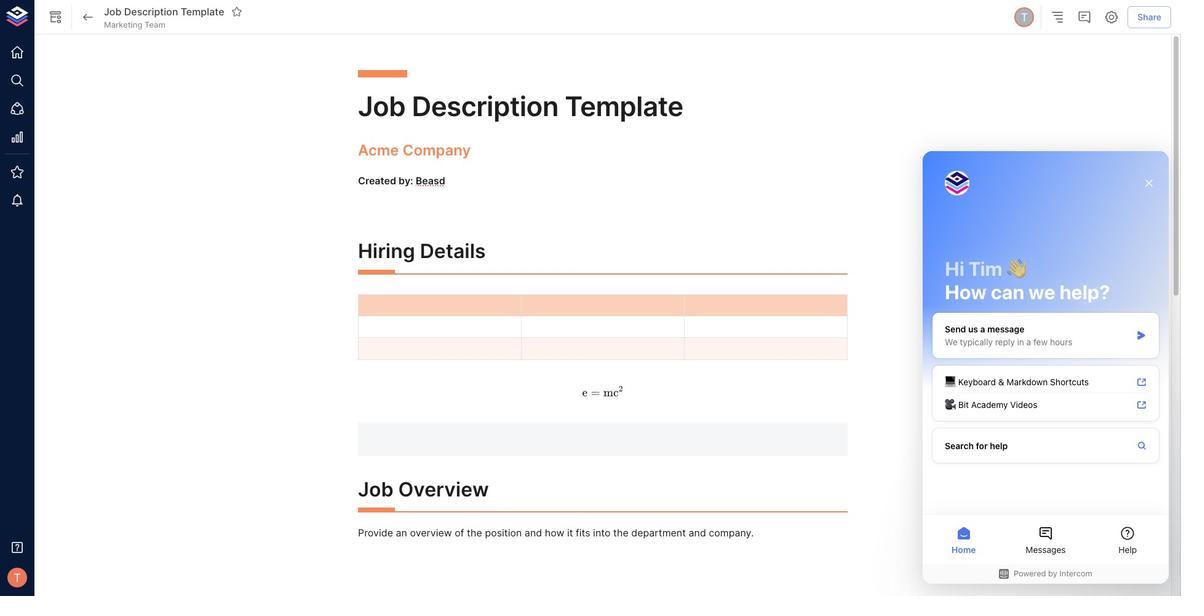 Task type: describe. For each thing, give the bounding box(es) containing it.
=
[[591, 386, 600, 400]]

0 vertical spatial t button
[[1013, 6, 1036, 29]]

1 the from the left
[[467, 527, 482, 540]]

1 vertical spatial job
[[358, 90, 406, 123]]

provide an overview of the position and how it fits into the department and company.
[[358, 527, 754, 540]]

2 the from the left
[[613, 527, 629, 540]]

overview
[[410, 527, 452, 540]]

show wiki image
[[48, 10, 63, 25]]

into
[[593, 527, 611, 540]]

overview
[[398, 478, 489, 502]]

m
[[604, 386, 614, 400]]

acme company
[[358, 141, 471, 159]]

company
[[403, 141, 471, 159]]

table of contents image
[[1050, 10, 1065, 25]]

fits
[[576, 527, 590, 540]]

department
[[631, 527, 686, 540]]

e
[[582, 386, 588, 400]]

0 vertical spatial description
[[124, 5, 178, 18]]

1 vertical spatial job description template
[[358, 90, 683, 123]]

2 vertical spatial job
[[358, 478, 394, 502]]

0 vertical spatial job
[[104, 5, 122, 18]]

2 and from the left
[[689, 527, 706, 540]]

hiring details
[[358, 239, 486, 263]]

job overview
[[358, 478, 489, 502]]

marketing team
[[104, 20, 165, 29]]

of
[[455, 527, 464, 540]]

hiring
[[358, 239, 415, 263]]

by:
[[399, 175, 413, 187]]

settings image
[[1105, 10, 1119, 25]]

2
[[619, 385, 623, 394]]

beasd
[[416, 175, 445, 187]]

how
[[545, 527, 564, 540]]

comments image
[[1078, 10, 1092, 25]]

1 vertical spatial t
[[14, 572, 21, 585]]



Task type: locate. For each thing, give the bounding box(es) containing it.
1 horizontal spatial description
[[412, 90, 559, 123]]

marketing team link
[[104, 19, 165, 30]]

description
[[124, 5, 178, 18], [412, 90, 559, 123]]

0 vertical spatial job description template
[[104, 5, 224, 18]]

it
[[567, 527, 573, 540]]

template
[[181, 5, 224, 18], [565, 90, 683, 123]]

0 horizontal spatial the
[[467, 527, 482, 540]]

1 horizontal spatial the
[[613, 527, 629, 540]]

the right into at the right
[[613, 527, 629, 540]]

dialog
[[923, 151, 1169, 585]]

share
[[1138, 12, 1162, 22]]

job up provide on the bottom of page
[[358, 478, 394, 502]]

e = m c 2
[[582, 385, 623, 400]]

details
[[420, 239, 486, 263]]

0 horizontal spatial job description template
[[104, 5, 224, 18]]

0 horizontal spatial t
[[14, 572, 21, 585]]

1 horizontal spatial and
[[689, 527, 706, 540]]

0 horizontal spatial template
[[181, 5, 224, 18]]

created
[[358, 175, 396, 187]]

job description template
[[104, 5, 224, 18], [358, 90, 683, 123]]

and left 'company.'
[[689, 527, 706, 540]]

t
[[1021, 10, 1028, 24], [14, 572, 21, 585]]

1 vertical spatial t button
[[4, 565, 31, 592]]

and left how
[[525, 527, 542, 540]]

1 horizontal spatial t button
[[1013, 6, 1036, 29]]

and
[[525, 527, 542, 540], [689, 527, 706, 540]]

created by: beasd
[[358, 175, 445, 187]]

0 horizontal spatial and
[[525, 527, 542, 540]]

acme
[[358, 141, 399, 159]]

0 horizontal spatial description
[[124, 5, 178, 18]]

0 horizontal spatial t button
[[4, 565, 31, 592]]

1 horizontal spatial t
[[1021, 10, 1028, 24]]

1 horizontal spatial template
[[565, 90, 683, 123]]

team
[[145, 20, 165, 29]]

1 and from the left
[[525, 527, 542, 540]]

go back image
[[81, 10, 95, 25]]

0 vertical spatial t
[[1021, 10, 1028, 24]]

marketing
[[104, 20, 142, 29]]

provide
[[358, 527, 393, 540]]

t button
[[1013, 6, 1036, 29], [4, 565, 31, 592]]

0 vertical spatial template
[[181, 5, 224, 18]]

position
[[485, 527, 522, 540]]

job up "marketing" at left top
[[104, 5, 122, 18]]

1 vertical spatial template
[[565, 90, 683, 123]]

1 vertical spatial description
[[412, 90, 559, 123]]

job up acme in the top left of the page
[[358, 90, 406, 123]]

1 horizontal spatial job description template
[[358, 90, 683, 123]]

favorite image
[[231, 6, 242, 17]]

the right of
[[467, 527, 482, 540]]

job
[[104, 5, 122, 18], [358, 90, 406, 123], [358, 478, 394, 502]]

company.
[[709, 527, 754, 540]]

an
[[396, 527, 407, 540]]

c
[[614, 386, 619, 400]]

the
[[467, 527, 482, 540], [613, 527, 629, 540]]

share button
[[1128, 6, 1172, 28]]



Task type: vqa. For each thing, say whether or not it's contained in the screenshot.
quick
no



